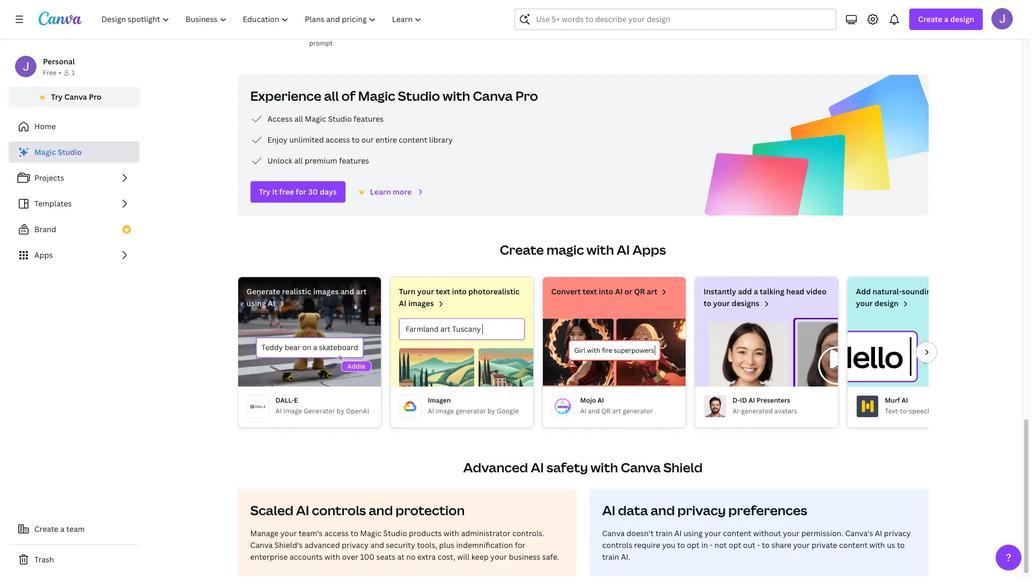 Task type: locate. For each thing, give the bounding box(es) containing it.
0 horizontal spatial opt
[[687, 541, 700, 551]]

extra
[[418, 553, 436, 563]]

a inside instantly add a talking head video to your designs
[[754, 287, 759, 297]]

video
[[807, 287, 827, 297]]

try it free for 30 days button
[[250, 181, 346, 203]]

1 horizontal spatial privacy
[[678, 502, 726, 520]]

and right realistic at the left of page
[[341, 287, 355, 297]]

train up you
[[656, 529, 673, 539]]

1 into from the left
[[452, 287, 467, 297]]

0 horizontal spatial content
[[399, 135, 428, 145]]

images inside add to, replace, or edit images with a short written prompt
[[382, 28, 403, 37]]

ai data and privacy preferences
[[603, 502, 808, 520]]

access
[[326, 135, 350, 145], [325, 529, 349, 539]]

using up in
[[684, 529, 703, 539]]

-
[[710, 541, 713, 551], [758, 541, 761, 551]]

opt left out
[[729, 541, 742, 551]]

train left 'ai.'
[[603, 553, 620, 563]]

0 horizontal spatial design
[[875, 299, 899, 309]]

0 vertical spatial design
[[951, 14, 975, 24]]

all right the unlock
[[294, 156, 303, 166]]

30
[[309, 187, 318, 197]]

content
[[399, 135, 428, 145], [723, 529, 752, 539], [840, 541, 868, 551]]

controls
[[312, 502, 366, 520], [603, 541, 633, 551]]

list containing magic studio
[[9, 142, 140, 266]]

2 horizontal spatial create
[[919, 14, 943, 24]]

your down instantly
[[714, 299, 731, 309]]

add inside add natural-sounding voices to your design
[[857, 287, 872, 297]]

your right turn
[[418, 287, 434, 297]]

and for qr
[[589, 407, 600, 416]]

mojo ai ai and qr art generator
[[581, 396, 654, 416]]

1 generator from the left
[[456, 407, 486, 416]]

1 horizontal spatial using
[[684, 529, 703, 539]]

privacy up over
[[342, 541, 369, 551]]

privacy inside the manage your team's access to magic studio products with administrator controls. canva shield's advanced privacy and security tools, plus indemnification for enterprise accounts with over 100 seats at no extra cost, will keep your business safe.
[[342, 541, 369, 551]]

0 horizontal spatial text
[[436, 287, 451, 297]]

features up our
[[354, 114, 384, 124]]

for inside button
[[296, 187, 307, 197]]

1 horizontal spatial images
[[382, 28, 403, 37]]

scaled
[[250, 502, 294, 520]]

to,
[[324, 28, 332, 37]]

your inside turn your text into photorealistic ai images
[[418, 287, 434, 297]]

0 horizontal spatial into
[[452, 287, 467, 297]]

at
[[398, 553, 405, 563]]

add to, replace, or edit images with a short written prompt
[[310, 28, 466, 48]]

projects
[[34, 173, 64, 183]]

into right convert
[[599, 287, 614, 297]]

for up business
[[515, 541, 526, 551]]

content right entire at the left top
[[399, 135, 428, 145]]

2 - from the left
[[758, 541, 761, 551]]

1 horizontal spatial list
[[250, 113, 453, 168]]

opt left in
[[687, 541, 700, 551]]

ai up convert text into ai or qr art
[[617, 241, 630, 259]]

1 horizontal spatial try
[[259, 187, 271, 197]]

ai right id
[[749, 396, 756, 405]]

controls.
[[513, 529, 545, 539]]

and inside mojo ai ai and qr art generator
[[589, 407, 600, 416]]

content down canva's
[[840, 541, 868, 551]]

all left of
[[324, 87, 339, 105]]

images inside 'generate realistic images and art using ai'
[[313, 287, 339, 297]]

privacy inside "canva doesn't train ai using your content without your permission. canva's ai privacy controls require you to opt in - not opt out - to share your private content with us to train ai."
[[885, 529, 912, 539]]

canva inside the manage your team's access to magic studio products with administrator controls. canva shield's advanced privacy and security tools, plus indemnification for enterprise accounts with over 100 seats at no extra cost, will keep your business safe.
[[250, 541, 273, 551]]

0 vertical spatial qr
[[635, 287, 646, 297]]

a inside add to, replace, or edit images with a short written prompt
[[420, 28, 424, 37]]

Search search field
[[537, 9, 816, 30]]

will
[[458, 553, 470, 563]]

2 vertical spatial create
[[34, 525, 58, 535]]

2 horizontal spatial generator
[[952, 407, 982, 416]]

1 vertical spatial qr
[[602, 407, 611, 416]]

1 horizontal spatial text
[[583, 287, 597, 297]]

to
[[352, 135, 360, 145], [963, 287, 971, 297], [704, 299, 712, 309], [351, 529, 359, 539], [678, 541, 686, 551], [763, 541, 770, 551], [898, 541, 906, 551]]

0 vertical spatial controls
[[312, 502, 366, 520]]

0 horizontal spatial for
[[296, 187, 307, 197]]

by left openai
[[337, 407, 345, 416]]

access
[[268, 114, 293, 124]]

1 vertical spatial access
[[325, 529, 349, 539]]

images right realistic at the left of page
[[313, 287, 339, 297]]

try left it
[[259, 187, 271, 197]]

with
[[405, 28, 418, 37], [443, 87, 471, 105], [587, 241, 615, 259], [591, 459, 619, 477], [444, 529, 460, 539], [870, 541, 886, 551], [325, 553, 341, 563]]

1 vertical spatial privacy
[[885, 529, 912, 539]]

generator for add natural-sounding voices to your design
[[952, 407, 982, 416]]

0 vertical spatial privacy
[[678, 502, 726, 520]]

with right "magic"
[[587, 241, 615, 259]]

magic down home
[[34, 147, 56, 157]]

1 vertical spatial content
[[723, 529, 752, 539]]

image
[[436, 407, 454, 416]]

magic up 100
[[360, 529, 382, 539]]

studio up security
[[384, 529, 407, 539]]

generator
[[456, 407, 486, 416], [623, 407, 654, 416], [952, 407, 982, 416]]

studio down of
[[328, 114, 352, 124]]

ai down generate
[[268, 299, 276, 309]]

try for try it free for 30 days
[[259, 187, 271, 197]]

your inside instantly add a talking head video to your designs
[[714, 299, 731, 309]]

1 horizontal spatial by
[[488, 407, 496, 416]]

with right the safety
[[591, 459, 619, 477]]

controls up 'ai.'
[[603, 541, 633, 551]]

0 horizontal spatial images
[[313, 287, 339, 297]]

ai inside "imagen ai image generator by google"
[[428, 407, 434, 416]]

your down the indemnification
[[491, 553, 507, 563]]

sounding
[[903, 287, 936, 297]]

1 - from the left
[[710, 541, 713, 551]]

using
[[247, 299, 266, 309], [684, 529, 703, 539]]

openai
[[346, 407, 369, 416]]

and up security
[[369, 502, 393, 520]]

create a team button
[[9, 519, 140, 541]]

2 generator from the left
[[623, 407, 654, 416]]

a inside create a design dropdown button
[[945, 14, 949, 24]]

2 horizontal spatial art
[[647, 287, 658, 297]]

0 horizontal spatial list
[[9, 142, 140, 266]]

images right edit
[[382, 28, 403, 37]]

generator inside mojo ai ai and qr art generator
[[623, 407, 654, 416]]

create a team
[[34, 525, 85, 535]]

2 vertical spatial content
[[840, 541, 868, 551]]

1 vertical spatial using
[[684, 529, 703, 539]]

0 horizontal spatial apps
[[34, 250, 53, 260]]

ai down imagen
[[428, 407, 434, 416]]

for left 30
[[296, 187, 307, 197]]

apps inside apps link
[[34, 250, 53, 260]]

data
[[619, 502, 649, 520]]

None search field
[[515, 9, 837, 30]]

2 horizontal spatial privacy
[[885, 529, 912, 539]]

designs
[[732, 299, 760, 309]]

1 vertical spatial create
[[500, 241, 544, 259]]

share
[[772, 541, 792, 551]]

0 horizontal spatial qr
[[602, 407, 611, 416]]

0 vertical spatial add
[[310, 28, 322, 37]]

0 vertical spatial train
[[656, 529, 673, 539]]

create inside dropdown button
[[919, 14, 943, 24]]

canva inside button
[[64, 92, 87, 102]]

generated
[[742, 407, 773, 416]]

with inside "canva doesn't train ai using your content without your permission. canva's ai privacy controls require you to opt in - not opt out - to share your private content with us to train ai."
[[870, 541, 886, 551]]

1 horizontal spatial art
[[613, 407, 622, 416]]

list
[[250, 113, 453, 168], [9, 142, 140, 266]]

2 vertical spatial all
[[294, 156, 303, 166]]

replace,
[[333, 28, 358, 37]]

personal
[[43, 56, 75, 67]]

0 horizontal spatial art
[[356, 287, 367, 297]]

create for create a team
[[34, 525, 58, 535]]

1 text from the left
[[436, 287, 451, 297]]

voice
[[934, 407, 950, 416]]

text right convert
[[583, 287, 597, 297]]

generator inside murf ai text-to-speech voice generator
[[952, 407, 982, 416]]

try down the '•'
[[51, 92, 63, 102]]

content for without
[[723, 529, 752, 539]]

ai left data
[[603, 502, 616, 520]]

create inside button
[[34, 525, 58, 535]]

and down mojo
[[589, 407, 600, 416]]

text inside turn your text into photorealistic ai images
[[436, 287, 451, 297]]

access up the advanced
[[325, 529, 349, 539]]

1 horizontal spatial -
[[758, 541, 761, 551]]

and up seats
[[371, 541, 384, 551]]

to inside the manage your team's access to magic studio products with administrator controls. canva shield's advanced privacy and security tools, plus indemnification for enterprise accounts with over 100 seats at no extra cost, will keep your business safe.
[[351, 529, 359, 539]]

and for art
[[341, 287, 355, 297]]

create
[[919, 14, 943, 24], [500, 241, 544, 259], [34, 525, 58, 535]]

ai down dall-
[[276, 407, 282, 416]]

0 vertical spatial or
[[360, 28, 366, 37]]

to down instantly
[[704, 299, 712, 309]]

100
[[360, 553, 375, 563]]

with left "short"
[[405, 28, 418, 37]]

0 horizontal spatial try
[[51, 92, 63, 102]]

it
[[272, 187, 278, 197]]

1 horizontal spatial for
[[515, 541, 526, 551]]

0 horizontal spatial -
[[710, 541, 713, 551]]

ai up to-
[[902, 396, 909, 405]]

0 horizontal spatial generator
[[456, 407, 486, 416]]

your up not
[[705, 529, 722, 539]]

1 vertical spatial design
[[875, 299, 899, 309]]

access all magic studio features
[[268, 114, 384, 124]]

canva doesn't train ai using your content without your permission. canva's ai privacy controls require you to opt in - not opt out - to share your private content with us to train ai.
[[603, 529, 912, 563]]

for inside the manage your team's access to magic studio products with administrator controls. canva shield's advanced privacy and security tools, plus indemnification for enterprise accounts with over 100 seats at no extra cost, will keep your business safe.
[[515, 541, 526, 551]]

studio
[[398, 87, 440, 105], [328, 114, 352, 124], [58, 147, 82, 157], [384, 529, 407, 539]]

brand link
[[9, 219, 140, 241]]

add left natural-
[[857, 287, 872, 297]]

1 horizontal spatial add
[[857, 287, 872, 297]]

and for protection
[[369, 502, 393, 520]]

images down turn
[[409, 299, 434, 309]]

mojo
[[581, 396, 596, 405]]

- right in
[[710, 541, 713, 551]]

images
[[382, 28, 403, 37], [313, 287, 339, 297], [409, 299, 434, 309]]

all for premium
[[294, 156, 303, 166]]

0 horizontal spatial using
[[247, 299, 266, 309]]

text right turn
[[436, 287, 451, 297]]

1 horizontal spatial or
[[625, 287, 633, 297]]

0 vertical spatial try
[[51, 92, 63, 102]]

create for create a design
[[919, 14, 943, 24]]

to down scaled ai controls and protection
[[351, 529, 359, 539]]

design left jacob simon image
[[951, 14, 975, 24]]

0 horizontal spatial by
[[337, 407, 345, 416]]

1 vertical spatial add
[[857, 287, 872, 297]]

projects link
[[9, 168, 140, 189]]

privacy up us on the bottom of the page
[[885, 529, 912, 539]]

0 vertical spatial features
[[354, 114, 384, 124]]

qr inside mojo ai ai and qr art generator
[[602, 407, 611, 416]]

access down access all magic studio features
[[326, 135, 350, 145]]

a inside create a team button
[[60, 525, 64, 535]]

privacy
[[678, 502, 726, 520], [885, 529, 912, 539], [342, 541, 369, 551]]

ai inside d-id ai presenters ai-generated avatars
[[749, 396, 756, 405]]

features
[[354, 114, 384, 124], [339, 156, 369, 166]]

into left 'photorealistic'
[[452, 287, 467, 297]]

unlock all premium features
[[268, 156, 369, 166]]

add
[[739, 287, 753, 297]]

0 horizontal spatial add
[[310, 28, 322, 37]]

imagen
[[428, 396, 451, 405]]

ai left the safety
[[531, 459, 544, 477]]

add inside add to, replace, or edit images with a short written prompt
[[310, 28, 322, 37]]

1 horizontal spatial into
[[599, 287, 614, 297]]

talking
[[760, 287, 785, 297]]

and inside 'generate realistic images and art using ai'
[[341, 287, 355, 297]]

pro
[[516, 87, 539, 105], [89, 92, 101, 102]]

0 horizontal spatial create
[[34, 525, 58, 535]]

trash
[[34, 555, 54, 565]]

turn
[[399, 287, 416, 297]]

- right out
[[758, 541, 761, 551]]

1 horizontal spatial content
[[723, 529, 752, 539]]

1 by from the left
[[337, 407, 345, 416]]

0 vertical spatial create
[[919, 14, 943, 24]]

qr
[[635, 287, 646, 297], [602, 407, 611, 416]]

2 text from the left
[[583, 287, 597, 297]]

1 vertical spatial controls
[[603, 541, 633, 551]]

generate
[[247, 287, 281, 297]]

e
[[294, 396, 298, 405]]

head
[[787, 287, 805, 297]]

art
[[356, 287, 367, 297], [647, 287, 658, 297], [613, 407, 622, 416]]

learn more
[[370, 187, 412, 197]]

2 horizontal spatial images
[[409, 299, 434, 309]]

0 vertical spatial content
[[399, 135, 428, 145]]

2 vertical spatial privacy
[[342, 541, 369, 551]]

0 horizontal spatial pro
[[89, 92, 101, 102]]

0 vertical spatial all
[[324, 87, 339, 105]]

of
[[342, 87, 356, 105]]

controls up team's
[[312, 502, 366, 520]]

more
[[393, 187, 412, 197]]

0 vertical spatial for
[[296, 187, 307, 197]]

1 vertical spatial all
[[295, 114, 303, 124]]

1 vertical spatial for
[[515, 541, 526, 551]]

design down natural-
[[875, 299, 899, 309]]

add left the 'to,'
[[310, 28, 322, 37]]

privacy up in
[[678, 502, 726, 520]]

by left google at the bottom of the page
[[488, 407, 496, 416]]

add for add natural-sounding voices to your design
[[857, 287, 872, 297]]

design
[[951, 14, 975, 24], [875, 299, 899, 309]]

your down natural-
[[857, 299, 873, 309]]

magic studio
[[34, 147, 82, 157]]

1 vertical spatial images
[[313, 287, 339, 297]]

text
[[436, 287, 451, 297], [583, 287, 597, 297]]

1 horizontal spatial create
[[500, 241, 544, 259]]

0 horizontal spatial controls
[[312, 502, 366, 520]]

with left us on the bottom of the page
[[870, 541, 886, 551]]

safety
[[547, 459, 588, 477]]

0 horizontal spatial or
[[360, 28, 366, 37]]

ai right convert
[[616, 287, 623, 297]]

1 horizontal spatial design
[[951, 14, 975, 24]]

features down the "enjoy unlimited access to our entire content library"
[[339, 156, 369, 166]]

voices
[[938, 287, 961, 297]]

2 vertical spatial images
[[409, 299, 434, 309]]

0 vertical spatial using
[[247, 299, 266, 309]]

1 vertical spatial train
[[603, 553, 620, 563]]

jacob simon image
[[992, 8, 1014, 30]]

all right access
[[295, 114, 303, 124]]

try canva pro
[[51, 92, 101, 102]]

permission.
[[802, 529, 844, 539]]

1 horizontal spatial qr
[[635, 287, 646, 297]]

0 vertical spatial images
[[382, 28, 403, 37]]

design inside add natural-sounding voices to your design
[[875, 299, 899, 309]]

speech
[[910, 407, 932, 416]]

3 generator from the left
[[952, 407, 982, 416]]

1 horizontal spatial controls
[[603, 541, 633, 551]]

your right share
[[794, 541, 810, 551]]

opt
[[687, 541, 700, 551], [729, 541, 742, 551]]

1 horizontal spatial opt
[[729, 541, 742, 551]]

art inside 'generate realistic images and art using ai'
[[356, 287, 367, 297]]

using down generate
[[247, 299, 266, 309]]

content up out
[[723, 529, 752, 539]]

ai down turn
[[399, 299, 407, 309]]

and right data
[[651, 502, 675, 520]]

2 by from the left
[[488, 407, 496, 416]]

1 horizontal spatial generator
[[623, 407, 654, 416]]

0 horizontal spatial privacy
[[342, 541, 369, 551]]

pro inside try canva pro button
[[89, 92, 101, 102]]

magic inside the manage your team's access to magic studio products with administrator controls. canva shield's advanced privacy and security tools, plus indemnification for enterprise accounts with over 100 seats at no extra cost, will keep your business safe.
[[360, 529, 382, 539]]

ai inside murf ai text-to-speech voice generator
[[902, 396, 909, 405]]

to right voices
[[963, 287, 971, 297]]

1 vertical spatial try
[[259, 187, 271, 197]]



Task type: vqa. For each thing, say whether or not it's contained in the screenshot.


Task type: describe. For each thing, give the bounding box(es) containing it.
templates
[[34, 199, 72, 209]]

team's
[[299, 529, 323, 539]]

preferences
[[729, 502, 808, 520]]

and inside the manage your team's access to magic studio products with administrator controls. canva shield's advanced privacy and security tools, plus indemnification for enterprise accounts with over 100 seats at no extra cost, will keep your business safe.
[[371, 541, 384, 551]]

2 opt from the left
[[729, 541, 742, 551]]

private
[[812, 541, 838, 551]]

generator for convert text into ai or qr art
[[623, 407, 654, 416]]

studio inside the manage your team's access to magic studio products with administrator controls. canva shield's advanced privacy and security tools, plus indemnification for enterprise accounts with over 100 seats at no extra cost, will keep your business safe.
[[384, 529, 407, 539]]

with down the advanced
[[325, 553, 341, 563]]

team
[[66, 525, 85, 535]]

using inside 'generate realistic images and art using ai'
[[247, 299, 266, 309]]

to-
[[901, 407, 910, 416]]

1
[[71, 68, 75, 77]]

entire
[[376, 135, 397, 145]]

d-id ai presenters ai-generated avatars
[[733, 396, 798, 416]]

create magic with ai apps
[[500, 241, 667, 259]]

shield's
[[275, 541, 303, 551]]

2 into from the left
[[599, 287, 614, 297]]

to right you
[[678, 541, 686, 551]]

with up library
[[443, 87, 471, 105]]

add for add to, replace, or edit images with a short written prompt
[[310, 28, 322, 37]]

prompt
[[310, 39, 333, 48]]

unlock
[[268, 156, 293, 166]]

enjoy unlimited access to our entire content library
[[268, 135, 453, 145]]

learn more button
[[353, 182, 428, 201]]

ai down mojo
[[581, 407, 587, 416]]

experience all of magic studio with canva pro
[[250, 87, 539, 105]]

products
[[409, 529, 442, 539]]

advanced
[[464, 459, 528, 477]]

instantly
[[704, 287, 737, 297]]

ai up you
[[675, 529, 682, 539]]

written
[[443, 28, 466, 37]]

add natural-sounding voices to your design
[[857, 287, 971, 309]]

apps link
[[9, 245, 140, 266]]

controls inside "canva doesn't train ai using your content without your permission. canva's ai privacy controls require you to opt in - not opt out - to share your private content with us to train ai."
[[603, 541, 633, 551]]

library
[[429, 135, 453, 145]]

top level navigation element
[[95, 9, 431, 30]]

free
[[43, 68, 57, 77]]

all for magic
[[295, 114, 303, 124]]

murf ai text-to-speech voice generator
[[886, 396, 982, 416]]

your up share
[[784, 529, 800, 539]]

1 horizontal spatial apps
[[633, 241, 667, 259]]

doesn't
[[627, 529, 654, 539]]

business
[[509, 553, 541, 563]]

convert
[[552, 287, 581, 297]]

no
[[407, 553, 416, 563]]

unlimited
[[290, 135, 324, 145]]

your up shield's
[[281, 529, 297, 539]]

content for library
[[399, 135, 428, 145]]

ai inside 'generate realistic images and art using ai'
[[268, 299, 276, 309]]

experience
[[250, 87, 322, 105]]

short
[[425, 28, 442, 37]]

1 vertical spatial features
[[339, 156, 369, 166]]

require
[[635, 541, 661, 551]]

without
[[754, 529, 782, 539]]

presenters
[[757, 396, 791, 405]]

to down without
[[763, 541, 770, 551]]

1 opt from the left
[[687, 541, 700, 551]]

create a design
[[919, 14, 975, 24]]

murf
[[886, 396, 901, 405]]

all for of
[[324, 87, 339, 105]]

scaled ai controls and protection
[[250, 502, 465, 520]]

art inside mojo ai ai and qr art generator
[[613, 407, 622, 416]]

create for create magic with ai apps
[[500, 241, 544, 259]]

0 horizontal spatial train
[[603, 553, 620, 563]]

1 horizontal spatial pro
[[516, 87, 539, 105]]

home
[[34, 121, 56, 132]]

image
[[284, 407, 302, 416]]

magic studio link
[[9, 142, 140, 163]]

manage
[[250, 529, 279, 539]]

list containing access all magic studio features
[[250, 113, 453, 168]]

generator inside "imagen ai image generator by google"
[[456, 407, 486, 416]]

studio down the home link
[[58, 147, 82, 157]]

2 horizontal spatial content
[[840, 541, 868, 551]]

or inside add to, replace, or edit images with a short written prompt
[[360, 28, 366, 37]]

1 horizontal spatial train
[[656, 529, 673, 539]]

ai inside turn your text into photorealistic ai images
[[399, 299, 407, 309]]

advanced ai safety with canva shield
[[464, 459, 703, 477]]

with inside add to, replace, or edit images with a short written prompt
[[405, 28, 418, 37]]

generate realistic images and art using ai
[[247, 287, 367, 309]]

administrator
[[461, 529, 511, 539]]

studio up library
[[398, 87, 440, 105]]

by inside "imagen ai image generator by google"
[[488, 407, 496, 416]]

learn
[[370, 187, 391, 197]]

ai right canva's
[[876, 529, 883, 539]]

days
[[320, 187, 337, 197]]

to inside instantly add a talking head video to your designs
[[704, 299, 712, 309]]

ai inside dall-e ai image generator by openai
[[276, 407, 282, 416]]

tools,
[[417, 541, 438, 551]]

our
[[362, 135, 374, 145]]

trash link
[[9, 550, 140, 571]]

•
[[59, 68, 61, 77]]

security
[[386, 541, 416, 551]]

access inside the manage your team's access to magic studio products with administrator controls. canva shield's advanced privacy and security tools, plus indemnification for enterprise accounts with over 100 seats at no extra cost, will keep your business safe.
[[325, 529, 349, 539]]

magic right of
[[358, 87, 396, 105]]

magic up "unlimited"
[[305, 114, 326, 124]]

canva inside "canva doesn't train ai using your content without your permission. canva's ai privacy controls require you to opt in - not opt out - to share your private content with us to train ai."
[[603, 529, 625, 539]]

home link
[[9, 116, 140, 137]]

you
[[663, 541, 676, 551]]

shield
[[664, 459, 703, 477]]

your inside add natural-sounding voices to your design
[[857, 299, 873, 309]]

try it free for 30 days
[[259, 187, 337, 197]]

into inside turn your text into photorealistic ai images
[[452, 287, 467, 297]]

brand
[[34, 224, 56, 235]]

try canva pro button
[[9, 87, 140, 107]]

using inside "canva doesn't train ai using your content without your permission. canva's ai privacy controls require you to opt in - not opt out - to share your private content with us to train ai."
[[684, 529, 703, 539]]

magic
[[547, 241, 584, 259]]

seats
[[377, 553, 396, 563]]

ai up team's
[[296, 502, 310, 520]]

to inside add natural-sounding voices to your design
[[963, 287, 971, 297]]

turn your text into photorealistic ai images
[[399, 287, 520, 309]]

text-
[[886, 407, 901, 416]]

templates link
[[9, 193, 140, 215]]

in
[[702, 541, 709, 551]]

avatars
[[775, 407, 798, 416]]

natural-
[[873, 287, 903, 297]]

cost,
[[438, 553, 456, 563]]

by inside dall-e ai image generator by openai
[[337, 407, 345, 416]]

manage your team's access to magic studio products with administrator controls. canva shield's advanced privacy and security tools, plus indemnification for enterprise accounts with over 100 seats at no extra cost, will keep your business safe.
[[250, 529, 560, 563]]

design inside dropdown button
[[951, 14, 975, 24]]

try for try canva pro
[[51, 92, 63, 102]]

to right us on the bottom of the page
[[898, 541, 906, 551]]

with up plus
[[444, 529, 460, 539]]

enterprise
[[250, 553, 288, 563]]

instantly add a talking head video to your designs
[[704, 287, 827, 309]]

us
[[888, 541, 896, 551]]

images inside turn your text into photorealistic ai images
[[409, 299, 434, 309]]

indemnification
[[457, 541, 513, 551]]

0 vertical spatial access
[[326, 135, 350, 145]]

free •
[[43, 68, 61, 77]]

1 vertical spatial or
[[625, 287, 633, 297]]

id
[[741, 396, 748, 405]]

to left our
[[352, 135, 360, 145]]

not
[[715, 541, 727, 551]]

d-
[[733, 396, 741, 405]]

photorealistic
[[469, 287, 520, 297]]

ai right mojo
[[598, 396, 605, 405]]

accounts
[[290, 553, 323, 563]]



